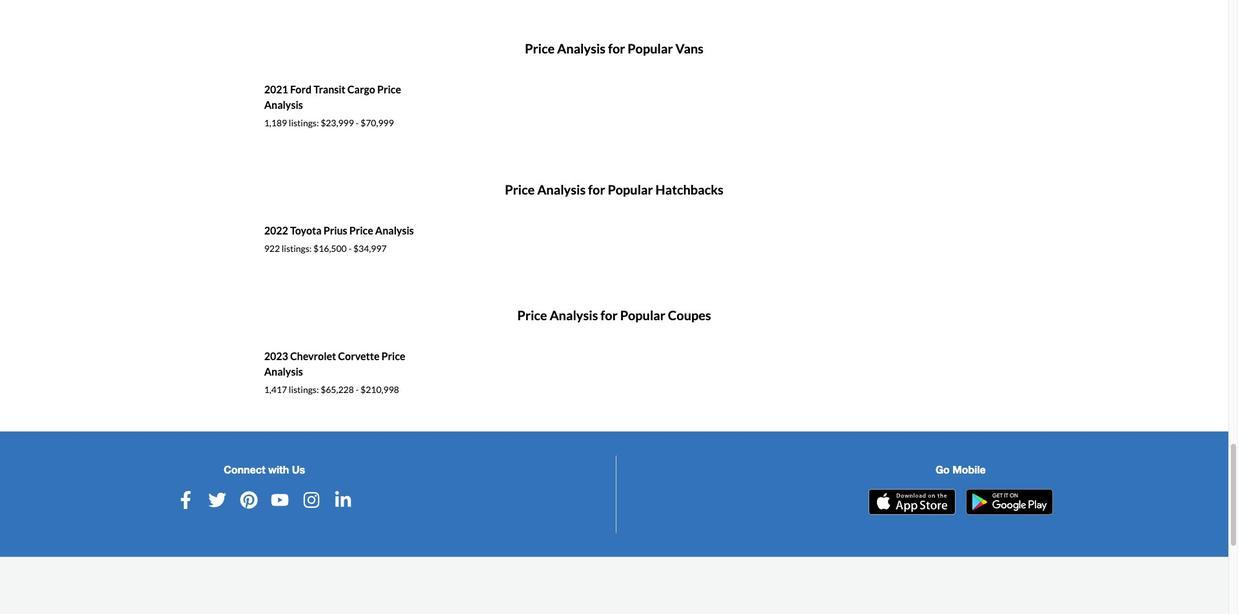 Task type: locate. For each thing, give the bounding box(es) containing it.
1 vertical spatial listings:
[[282, 243, 312, 254]]

0 vertical spatial price
[[377, 83, 401, 96]]

listings: inside 2022 toyota prius price analysis 922 listings: $16,500 - $34,997
[[282, 243, 312, 254]]

listings: right 1,417
[[289, 385, 319, 396]]

ford
[[290, 83, 312, 96]]

1 vertical spatial price
[[350, 225, 373, 237]]

analysis up $34,997
[[375, 225, 414, 237]]

2022 toyota prius price analysis 922 listings: $16,500 - $34,997
[[264, 225, 414, 254]]

prius
[[324, 225, 348, 237]]

0 vertical spatial listings:
[[289, 118, 319, 128]]

price right 'cargo'
[[377, 83, 401, 96]]

connect
[[224, 464, 266, 476]]

analysis inside the 2023 chevrolet corvette price analysis 1,417 listings: $65,228 - $210,998
[[264, 366, 303, 378]]

1,189
[[264, 118, 287, 128]]

0 vertical spatial analysis
[[264, 99, 303, 111]]

toyota
[[290, 225, 322, 237]]

go
[[936, 464, 950, 476]]

listings: for toyota
[[282, 243, 312, 254]]

price up $34,997
[[350, 225, 373, 237]]

analysis inside 2022 toyota prius price analysis 922 listings: $16,500 - $34,997
[[375, 225, 414, 237]]

1 vertical spatial -
[[349, 243, 352, 254]]

listings: right the 1,189
[[289, 118, 319, 128]]

2 vertical spatial price
[[382, 350, 406, 363]]

- inside 2022 toyota prius price analysis 922 listings: $16,500 - $34,997
[[349, 243, 352, 254]]

2023 chevrolet corvette price analysis 1,417 listings: $65,228 - $210,998
[[264, 350, 406, 396]]

analysis down '2023'
[[264, 366, 303, 378]]

instagram image
[[303, 492, 321, 510]]

2022
[[264, 225, 288, 237]]

$210,998
[[361, 385, 399, 396]]

2 vertical spatial -
[[356, 385, 359, 396]]

- left $34,997
[[349, 243, 352, 254]]

linkedin image
[[334, 492, 352, 510]]

- left $70,999
[[356, 118, 359, 128]]

1 vertical spatial analysis
[[375, 225, 414, 237]]

pinterest image
[[240, 492, 258, 510]]

2023
[[264, 350, 288, 363]]

analysis for 2022 toyota prius price analysis
[[375, 225, 414, 237]]

- right $65,228
[[356, 385, 359, 396]]

price right corvette
[[382, 350, 406, 363]]

-
[[356, 118, 359, 128], [349, 243, 352, 254], [356, 385, 359, 396]]

listings: down the toyota
[[282, 243, 312, 254]]

analysis
[[264, 99, 303, 111], [375, 225, 414, 237], [264, 366, 303, 378]]

$16,500
[[314, 243, 347, 254]]

mobile
[[953, 464, 986, 476]]

2 vertical spatial listings:
[[289, 385, 319, 396]]

listings: inside the 2021 ford transit cargo price analysis 1,189 listings: $23,999 - $70,999
[[289, 118, 319, 128]]

2 vertical spatial analysis
[[264, 366, 303, 378]]

922
[[264, 243, 280, 254]]

listings: for chevrolet
[[289, 385, 319, 396]]

price
[[377, 83, 401, 96], [350, 225, 373, 237], [382, 350, 406, 363]]

twitter image
[[208, 492, 226, 510]]

price for corvette
[[382, 350, 406, 363]]

price inside the 2023 chevrolet corvette price analysis 1,417 listings: $65,228 - $210,998
[[382, 350, 406, 363]]

price inside 2022 toyota prius price analysis 922 listings: $16,500 - $34,997
[[350, 225, 373, 237]]

us
[[292, 464, 305, 476]]

2022 toyota prius price analysis link
[[264, 225, 414, 237]]

2021
[[264, 83, 288, 96]]

analysis for 2023 chevrolet corvette price analysis
[[264, 366, 303, 378]]

listings: inside the 2023 chevrolet corvette price analysis 1,417 listings: $65,228 - $210,998
[[289, 385, 319, 396]]

2021 ford transit cargo price analysis link
[[264, 83, 401, 111]]

- inside the 2023 chevrolet corvette price analysis 1,417 listings: $65,228 - $210,998
[[356, 385, 359, 396]]

2022 toyota prius price analysis tab list
[[258, 158, 971, 283]]

analysis down 2021
[[264, 99, 303, 111]]

listings:
[[289, 118, 319, 128], [282, 243, 312, 254], [289, 385, 319, 396]]

0 vertical spatial -
[[356, 118, 359, 128]]

$23,999
[[321, 118, 354, 128]]



Task type: vqa. For each thing, say whether or not it's contained in the screenshot.
bottommost listings:
yes



Task type: describe. For each thing, give the bounding box(es) containing it.
connect with us
[[224, 464, 305, 476]]

2021 ford transit cargo price analysis 1,189 listings: $23,999 - $70,999
[[264, 83, 401, 128]]

$65,228
[[321, 385, 354, 396]]

1,417
[[264, 385, 287, 396]]

download on the app store image
[[869, 490, 956, 516]]

price inside the 2021 ford transit cargo price analysis 1,189 listings: $23,999 - $70,999
[[377, 83, 401, 96]]

get it on google play image
[[966, 490, 1054, 516]]

facebook image
[[177, 492, 195, 510]]

- for corvette
[[356, 385, 359, 396]]

analysis inside the 2021 ford transit cargo price analysis 1,189 listings: $23,999 - $70,999
[[264, 99, 303, 111]]

go mobile
[[936, 464, 986, 476]]

price for prius
[[350, 225, 373, 237]]

2021 ford transit cargo price analysis tab list
[[258, 16, 971, 158]]

with
[[268, 464, 289, 476]]

corvette
[[338, 350, 380, 363]]

youtube image
[[271, 492, 289, 510]]

$34,997
[[354, 243, 387, 254]]

cargo
[[348, 83, 375, 96]]

- inside the 2021 ford transit cargo price analysis 1,189 listings: $23,999 - $70,999
[[356, 118, 359, 128]]

- for prius
[[349, 243, 352, 254]]

chevrolet
[[290, 350, 336, 363]]

2023 chevrolet corvette price analysis link
[[264, 350, 406, 378]]

2023 chevrolet corvette price analysis tab list
[[258, 283, 971, 425]]

transit
[[314, 83, 346, 96]]

$70,999
[[361, 118, 394, 128]]



